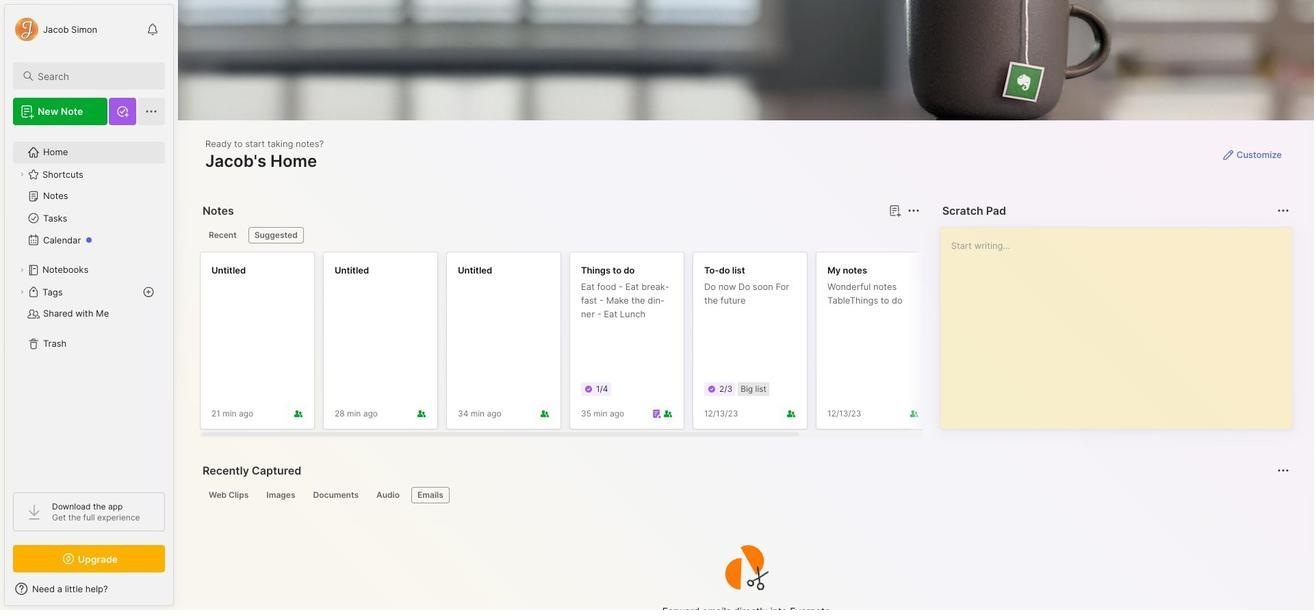 Task type: describe. For each thing, give the bounding box(es) containing it.
2 tab list from the top
[[203, 488, 1288, 504]]

Start writing… text field
[[952, 228, 1292, 418]]

none search field inside "main" element
[[38, 68, 153, 84]]

main element
[[0, 0, 178, 611]]

click to collapse image
[[173, 585, 183, 602]]

1 tab list from the top
[[203, 227, 918, 244]]



Task type: locate. For each thing, give the bounding box(es) containing it.
More actions field
[[904, 201, 923, 220], [1274, 201, 1293, 220], [1274, 461, 1293, 481]]

WHAT'S NEW field
[[5, 579, 173, 600]]

tab list
[[203, 227, 918, 244], [203, 488, 1288, 504]]

expand notebooks image
[[18, 266, 26, 275]]

more actions image
[[906, 203, 922, 219], [1276, 203, 1292, 219], [1276, 463, 1292, 479]]

Search text field
[[38, 70, 153, 83]]

row group
[[200, 252, 1063, 438]]

expand tags image
[[18, 288, 26, 296]]

tree inside "main" element
[[5, 134, 173, 481]]

tree
[[5, 134, 173, 481]]

0 vertical spatial tab list
[[203, 227, 918, 244]]

Account field
[[13, 16, 97, 43]]

None search field
[[38, 68, 153, 84]]

1 vertical spatial tab list
[[203, 488, 1288, 504]]

tab
[[203, 227, 243, 244], [248, 227, 304, 244], [203, 488, 255, 504], [260, 488, 302, 504], [307, 488, 365, 504], [370, 488, 406, 504], [411, 488, 450, 504]]



Task type: vqa. For each thing, say whether or not it's contained in the screenshot.
Brad Klo
no



